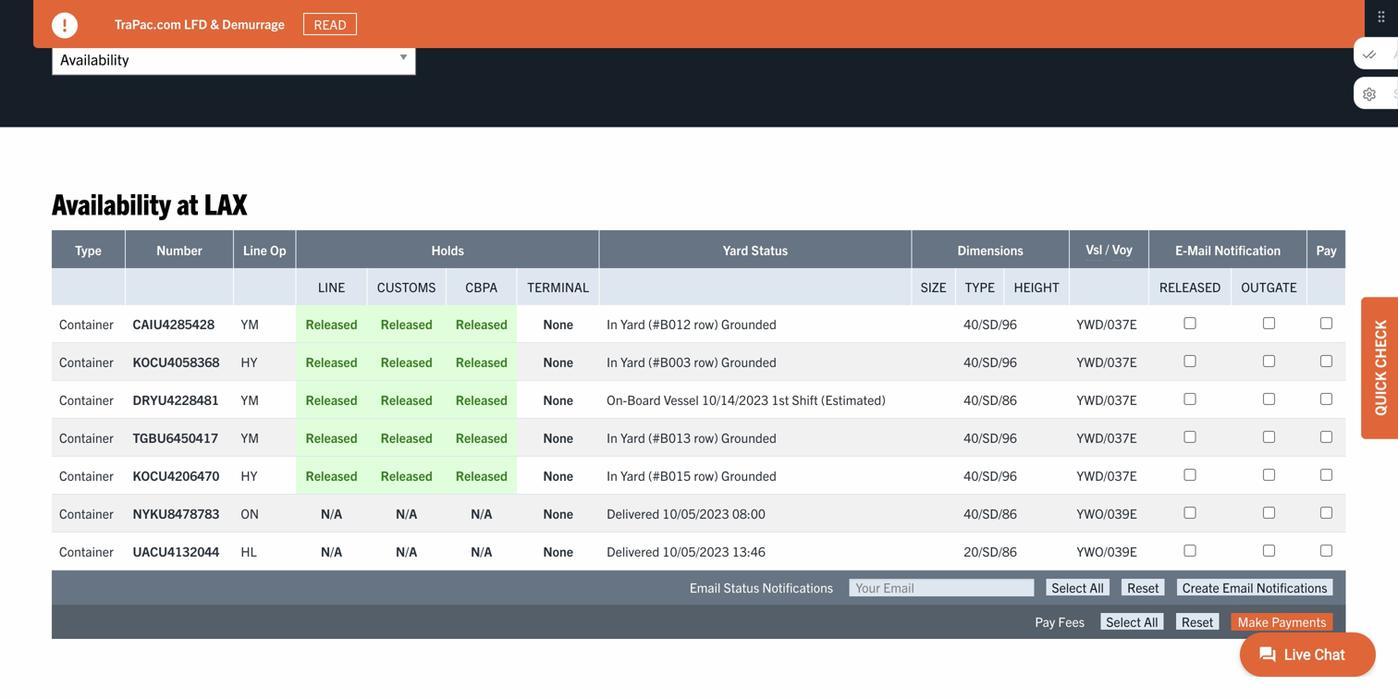 Task type: vqa. For each thing, say whether or not it's contained in the screenshot.
'ywo/039e' to the bottom
yes



Task type: describe. For each thing, give the bounding box(es) containing it.
availability at lax
[[52, 185, 247, 221]]

ywo/039e for 20/sd/86
[[1077, 543, 1138, 560]]

in yard (#b003 row)            grounded
[[607, 353, 777, 370]]

none for in yard (#b015 row)            grounded
[[543, 467, 574, 484]]

ywo/039e for 40/sd/86
[[1077, 505, 1138, 522]]

caiu4285428
[[133, 315, 215, 332]]

(#b003
[[649, 353, 691, 370]]

Your Email email field
[[850, 579, 1035, 597]]

shift
[[792, 391, 818, 408]]

20/sd/86
[[964, 543, 1018, 560]]

&
[[210, 15, 219, 32]]

line for line op
[[243, 241, 267, 258]]

e-mail notification
[[1176, 241, 1282, 258]]

container for kocu4206470
[[59, 467, 114, 484]]

container for kocu4058368
[[59, 353, 114, 370]]

board
[[627, 391, 661, 408]]

08:00
[[733, 505, 766, 522]]

availability
[[52, 185, 171, 221]]

demurrage
[[222, 15, 285, 32]]

delivered 10/05/2023 13:46
[[607, 543, 766, 560]]

op
[[270, 241, 286, 258]]

(estimated)
[[821, 391, 886, 408]]

select a transaction type
[[52, 3, 252, 26]]

select
[[52, 3, 103, 26]]

pay for pay
[[1317, 241, 1337, 258]]

make
[[1238, 613, 1269, 630]]

pay fees
[[1036, 613, 1085, 630]]

ym for caiu4285428
[[241, 315, 259, 332]]

height
[[1014, 278, 1060, 295]]

grounded for in yard (#b003 row)            grounded
[[722, 353, 777, 370]]

row) for (#b012
[[694, 315, 719, 332]]

tgbu6450417
[[133, 429, 218, 446]]

ym for dryu4228481
[[241, 391, 259, 408]]

payments
[[1272, 613, 1327, 630]]

40/sd/96 for in yard (#b012 row)            grounded
[[964, 315, 1018, 332]]

vsl / voy
[[1086, 240, 1133, 257]]

check
[[1371, 320, 1389, 368]]

mail
[[1188, 241, 1212, 258]]

10/14/2023
[[702, 391, 769, 408]]

40/sd/86 for ywd/037e
[[964, 391, 1018, 408]]

fees
[[1059, 613, 1085, 630]]

yard for (#b013
[[621, 429, 646, 446]]

10/05/2023 for 08:00
[[663, 505, 730, 522]]

quick check
[[1371, 320, 1389, 416]]

holds
[[432, 241, 464, 258]]

outgate
[[1242, 278, 1298, 295]]

none for delivered 10/05/2023 13:46
[[543, 543, 574, 560]]

in for in yard (#b012 row)            grounded
[[607, 315, 618, 332]]

email
[[690, 579, 721, 596]]

row) for (#b003
[[694, 353, 719, 370]]

yard for (#b003
[[621, 353, 646, 370]]

kocu4206470
[[133, 467, 220, 484]]

terminal
[[528, 278, 589, 295]]

pay for pay fees
[[1036, 613, 1056, 630]]

grounded for in yard (#b015 row)            grounded
[[722, 467, 777, 484]]

ywd/037e for in yard (#b013 row)            grounded
[[1077, 429, 1138, 446]]

(#b013
[[649, 429, 691, 446]]

read link
[[303, 13, 357, 35]]

40/sd/96 for in yard (#b003 row)            grounded
[[964, 353, 1018, 370]]

dimensions
[[958, 241, 1024, 258]]

hl
[[241, 543, 257, 560]]

none for in yard (#b013 row)            grounded
[[543, 429, 574, 446]]

in yard (#b012 row)            grounded
[[607, 315, 777, 332]]

on-board vessel 10/14/2023 1st shift (estimated)
[[607, 391, 886, 408]]

in for in yard (#b015 row)            grounded
[[607, 467, 618, 484]]

make payments
[[1238, 613, 1327, 630]]

yard for (#b012
[[621, 315, 646, 332]]

container for uacu4132044
[[59, 543, 114, 560]]

solid image
[[52, 12, 78, 38]]

notifications
[[763, 579, 834, 596]]

transaction
[[121, 3, 212, 26]]



Task type: locate. For each thing, give the bounding box(es) containing it.
kocu4058368
[[133, 353, 220, 370]]

delivered down delivered 10/05/2023 08:00
[[607, 543, 660, 560]]

notification
[[1215, 241, 1282, 258]]

line for line
[[318, 278, 345, 295]]

on
[[241, 505, 259, 522]]

0 vertical spatial line
[[243, 241, 267, 258]]

2 ywo/039e from the top
[[1077, 543, 1138, 560]]

yard
[[723, 241, 749, 258], [621, 315, 646, 332], [621, 353, 646, 370], [621, 429, 646, 446], [621, 467, 646, 484]]

1 ym from the top
[[241, 315, 259, 332]]

2 row) from the top
[[694, 353, 719, 370]]

4 40/sd/96 from the top
[[964, 467, 1018, 484]]

1 horizontal spatial line
[[318, 278, 345, 295]]

row) right (#b015
[[694, 467, 719, 484]]

7 container from the top
[[59, 543, 114, 560]]

2 hy from the top
[[241, 467, 258, 484]]

row)
[[694, 315, 719, 332], [694, 353, 719, 370], [694, 429, 719, 446], [694, 467, 719, 484]]

in left (#b015
[[607, 467, 618, 484]]

lfd
[[184, 15, 207, 32]]

1 vertical spatial type
[[965, 278, 995, 295]]

delivered
[[607, 505, 660, 522], [607, 543, 660, 560]]

voy
[[1113, 240, 1133, 257]]

1 vertical spatial pay
[[1036, 613, 1056, 630]]

lax
[[204, 185, 247, 221]]

1 vertical spatial status
[[724, 579, 760, 596]]

5 none from the top
[[543, 467, 574, 484]]

hy for kocu4206470
[[241, 467, 258, 484]]

6 container from the top
[[59, 505, 114, 522]]

40/sd/96 for in yard (#b013 row)            grounded
[[964, 429, 1018, 446]]

container left uacu4132044
[[59, 543, 114, 560]]

1 vertical spatial ywo/039e
[[1077, 543, 1138, 560]]

delivered for delivered 10/05/2023 08:00
[[607, 505, 660, 522]]

delivered down (#b015
[[607, 505, 660, 522]]

hy for kocu4058368
[[241, 353, 258, 370]]

10/05/2023 down the in yard (#b015 row)            grounded
[[663, 505, 730, 522]]

in yard (#b013 row)            grounded
[[607, 429, 777, 446]]

container left caiu4285428
[[59, 315, 114, 332]]

1 hy from the top
[[241, 353, 258, 370]]

1 vertical spatial ym
[[241, 391, 259, 408]]

a
[[107, 3, 116, 26]]

3 none from the top
[[543, 391, 574, 408]]

none for on-board vessel 10/14/2023 1st shift (estimated)
[[543, 391, 574, 408]]

1 vertical spatial delivered
[[607, 543, 660, 560]]

in yard (#b015 row)            grounded
[[607, 467, 777, 484]]

row) for (#b013
[[694, 429, 719, 446]]

None button
[[1047, 579, 1110, 596], [1122, 579, 1165, 596], [1177, 579, 1334, 596], [1101, 613, 1164, 630], [1177, 613, 1220, 630], [1047, 579, 1110, 596], [1122, 579, 1165, 596], [1177, 579, 1334, 596], [1101, 613, 1164, 630], [1177, 613, 1220, 630]]

make payments link
[[1232, 613, 1334, 631]]

status for email
[[724, 579, 760, 596]]

none for in yard (#b003 row)            grounded
[[543, 353, 574, 370]]

ywd/037e for in yard (#b015 row)            grounded
[[1077, 467, 1138, 484]]

email status notifications
[[690, 579, 834, 596]]

2 ywd/037e from the top
[[1077, 353, 1138, 370]]

trapac.com
[[115, 15, 181, 32]]

container for caiu4285428
[[59, 315, 114, 332]]

n/a
[[321, 505, 342, 522], [396, 505, 418, 522], [471, 505, 493, 522], [321, 543, 342, 560], [396, 543, 418, 560], [471, 543, 493, 560]]

6 none from the top
[[543, 505, 574, 522]]

container left dryu4228481
[[59, 391, 114, 408]]

hy up on
[[241, 467, 258, 484]]

(#b012
[[649, 315, 691, 332]]

type down availability
[[75, 241, 102, 258]]

1 vertical spatial 40/sd/86
[[964, 505, 1018, 522]]

type
[[75, 241, 102, 258], [965, 278, 995, 295]]

40/sd/86
[[964, 391, 1018, 408], [964, 505, 1018, 522]]

1 delivered from the top
[[607, 505, 660, 522]]

2 in from the top
[[607, 353, 618, 370]]

0 vertical spatial type
[[75, 241, 102, 258]]

quick check link
[[1362, 297, 1399, 439]]

hy
[[241, 353, 258, 370], [241, 467, 258, 484]]

1 container from the top
[[59, 315, 114, 332]]

0 vertical spatial ywo/039e
[[1077, 505, 1138, 522]]

grounded for in yard (#b012 row)            grounded
[[722, 315, 777, 332]]

1 ywo/039e from the top
[[1077, 505, 1138, 522]]

40/sd/96
[[964, 315, 1018, 332], [964, 353, 1018, 370], [964, 429, 1018, 446], [964, 467, 1018, 484]]

7 none from the top
[[543, 543, 574, 560]]

2 delivered from the top
[[607, 543, 660, 560]]

4 grounded from the top
[[722, 467, 777, 484]]

40/sd/86 for ywo/039e
[[964, 505, 1018, 522]]

/
[[1106, 240, 1110, 257]]

grounded for in yard (#b013 row)            grounded
[[722, 429, 777, 446]]

ym
[[241, 315, 259, 332], [241, 391, 259, 408], [241, 429, 259, 446]]

ywd/037e for on-board vessel 10/14/2023 1st shift (estimated)
[[1077, 391, 1138, 408]]

40/sd/96 for in yard (#b015 row)            grounded
[[964, 467, 1018, 484]]

2 10/05/2023 from the top
[[663, 543, 730, 560]]

number
[[156, 241, 202, 258]]

1 vertical spatial 10/05/2023
[[663, 543, 730, 560]]

1 horizontal spatial pay
[[1317, 241, 1337, 258]]

yard left (#b013
[[621, 429, 646, 446]]

none
[[543, 315, 574, 332], [543, 353, 574, 370], [543, 391, 574, 408], [543, 429, 574, 446], [543, 467, 574, 484], [543, 505, 574, 522], [543, 543, 574, 560]]

in down on-
[[607, 429, 618, 446]]

uacu4132044
[[133, 543, 220, 560]]

0 vertical spatial hy
[[241, 353, 258, 370]]

line left 'op'
[[243, 241, 267, 258]]

size
[[921, 278, 947, 295]]

on-
[[607, 391, 627, 408]]

container for dryu4228481
[[59, 391, 114, 408]]

0 horizontal spatial type
[[75, 241, 102, 258]]

row) right (#b003
[[694, 353, 719, 370]]

quick
[[1371, 372, 1389, 416]]

4 none from the top
[[543, 429, 574, 446]]

ywd/037e for in yard (#b012 row)            grounded
[[1077, 315, 1138, 332]]

3 40/sd/96 from the top
[[964, 429, 1018, 446]]

1 40/sd/96 from the top
[[964, 315, 1018, 332]]

row) right (#b013
[[694, 429, 719, 446]]

None checkbox
[[1321, 317, 1333, 329], [1264, 355, 1276, 367], [1321, 355, 1333, 367], [1185, 393, 1197, 405], [1321, 393, 1333, 405], [1264, 431, 1276, 443], [1264, 469, 1276, 481], [1185, 507, 1197, 519], [1185, 545, 1197, 557], [1264, 545, 1276, 557], [1321, 317, 1333, 329], [1264, 355, 1276, 367], [1321, 355, 1333, 367], [1185, 393, 1197, 405], [1321, 393, 1333, 405], [1264, 431, 1276, 443], [1264, 469, 1276, 481], [1185, 507, 1197, 519], [1185, 545, 1197, 557], [1264, 545, 1276, 557]]

2 40/sd/86 from the top
[[964, 505, 1018, 522]]

4 container from the top
[[59, 429, 114, 446]]

1 in from the top
[[607, 315, 618, 332]]

vessel
[[664, 391, 699, 408]]

dryu4228481
[[133, 391, 219, 408]]

ywo/039e
[[1077, 505, 1138, 522], [1077, 543, 1138, 560]]

container
[[59, 315, 114, 332], [59, 353, 114, 370], [59, 391, 114, 408], [59, 429, 114, 446], [59, 467, 114, 484], [59, 505, 114, 522], [59, 543, 114, 560]]

13:46
[[733, 543, 766, 560]]

yard up in yard (#b012 row)            grounded
[[723, 241, 749, 258]]

in left (#b012
[[607, 315, 618, 332]]

2 40/sd/96 from the top
[[964, 353, 1018, 370]]

1 vertical spatial hy
[[241, 467, 258, 484]]

1 40/sd/86 from the top
[[964, 391, 1018, 408]]

0 horizontal spatial line
[[243, 241, 267, 258]]

in for in yard (#b003 row)            grounded
[[607, 353, 618, 370]]

nyku8478783
[[133, 505, 220, 522]]

ym right tgbu6450417
[[241, 429, 259, 446]]

ywd/037e for in yard (#b003 row)            grounded
[[1077, 353, 1138, 370]]

line
[[243, 241, 267, 258], [318, 278, 345, 295]]

4 ywd/037e from the top
[[1077, 429, 1138, 446]]

container left kocu4206470
[[59, 467, 114, 484]]

none for in yard (#b012 row)            grounded
[[543, 315, 574, 332]]

1 10/05/2023 from the top
[[663, 505, 730, 522]]

2 grounded from the top
[[722, 353, 777, 370]]

type
[[216, 3, 252, 26]]

delivered 10/05/2023 08:00
[[607, 505, 766, 522]]

2 container from the top
[[59, 353, 114, 370]]

grounded up on-board vessel 10/14/2023 1st shift (estimated)
[[722, 353, 777, 370]]

3 in from the top
[[607, 429, 618, 446]]

3 ywd/037e from the top
[[1077, 391, 1138, 408]]

container left kocu4058368 in the left bottom of the page
[[59, 353, 114, 370]]

line left customs
[[318, 278, 345, 295]]

status
[[752, 241, 788, 258], [724, 579, 760, 596]]

status for yard
[[752, 241, 788, 258]]

grounded up in yard (#b003 row)            grounded
[[722, 315, 777, 332]]

0 vertical spatial delivered
[[607, 505, 660, 522]]

trapac.com lfd & demurrage
[[115, 15, 285, 32]]

delivered for delivered 10/05/2023 13:46
[[607, 543, 660, 560]]

ym right dryu4228481
[[241, 391, 259, 408]]

pay right notification
[[1317, 241, 1337, 258]]

pay left fees
[[1036, 613, 1056, 630]]

read
[[314, 16, 347, 32]]

grounded
[[722, 315, 777, 332], [722, 353, 777, 370], [722, 429, 777, 446], [722, 467, 777, 484]]

1 vertical spatial line
[[318, 278, 345, 295]]

in up on-
[[607, 353, 618, 370]]

1 ywd/037e from the top
[[1077, 315, 1138, 332]]

1st
[[772, 391, 789, 408]]

3 row) from the top
[[694, 429, 719, 446]]

pay
[[1317, 241, 1337, 258], [1036, 613, 1056, 630]]

e-
[[1176, 241, 1188, 258]]

yard left (#b003
[[621, 353, 646, 370]]

grounded up 08:00
[[722, 467, 777, 484]]

0 vertical spatial 40/sd/86
[[964, 391, 1018, 408]]

1 horizontal spatial type
[[965, 278, 995, 295]]

10/05/2023
[[663, 505, 730, 522], [663, 543, 730, 560]]

ym down line op
[[241, 315, 259, 332]]

row) right (#b012
[[694, 315, 719, 332]]

yard for (#b015
[[621, 467, 646, 484]]

0 vertical spatial pay
[[1317, 241, 1337, 258]]

in
[[607, 315, 618, 332], [607, 353, 618, 370], [607, 429, 618, 446], [607, 467, 618, 484]]

1 none from the top
[[543, 315, 574, 332]]

grounded down on-board vessel 10/14/2023 1st shift (estimated)
[[722, 429, 777, 446]]

5 ywd/037e from the top
[[1077, 467, 1138, 484]]

row) for (#b015
[[694, 467, 719, 484]]

ywd/037e
[[1077, 315, 1138, 332], [1077, 353, 1138, 370], [1077, 391, 1138, 408], [1077, 429, 1138, 446], [1077, 467, 1138, 484]]

5 container from the top
[[59, 467, 114, 484]]

cbpa
[[466, 278, 498, 295]]

3 ym from the top
[[241, 429, 259, 446]]

10/05/2023 for 13:46
[[663, 543, 730, 560]]

yard left (#b015
[[621, 467, 646, 484]]

container left nyku8478783
[[59, 505, 114, 522]]

released
[[1160, 278, 1221, 295], [306, 315, 358, 332], [381, 315, 433, 332], [456, 315, 508, 332], [306, 353, 358, 370], [381, 353, 433, 370], [456, 353, 508, 370], [306, 391, 358, 408], [381, 391, 433, 408], [456, 391, 508, 408], [306, 429, 358, 446], [381, 429, 433, 446], [456, 429, 508, 446], [306, 467, 358, 484], [381, 467, 433, 484], [456, 467, 508, 484]]

at
[[177, 185, 198, 221]]

customs
[[377, 278, 436, 295]]

yard left (#b012
[[621, 315, 646, 332]]

3 container from the top
[[59, 391, 114, 408]]

0 vertical spatial status
[[752, 241, 788, 258]]

1 row) from the top
[[694, 315, 719, 332]]

in for in yard (#b013 row)            grounded
[[607, 429, 618, 446]]

0 vertical spatial 10/05/2023
[[663, 505, 730, 522]]

Enter reference number(s) text field
[[454, 0, 1216, 9]]

0 vertical spatial ym
[[241, 315, 259, 332]]

vsl
[[1086, 240, 1103, 257]]

yard status
[[723, 241, 788, 258]]

container for tgbu6450417
[[59, 429, 114, 446]]

None checkbox
[[1185, 317, 1197, 329], [1264, 317, 1276, 329], [1185, 355, 1197, 367], [1264, 393, 1276, 405], [1185, 431, 1197, 443], [1321, 431, 1333, 443], [1185, 469, 1197, 481], [1321, 469, 1333, 481], [1264, 507, 1276, 519], [1321, 507, 1333, 519], [1321, 545, 1333, 557], [1185, 317, 1197, 329], [1264, 317, 1276, 329], [1185, 355, 1197, 367], [1264, 393, 1276, 405], [1185, 431, 1197, 443], [1321, 431, 1333, 443], [1185, 469, 1197, 481], [1321, 469, 1333, 481], [1264, 507, 1276, 519], [1321, 507, 1333, 519], [1321, 545, 1333, 557]]

container left tgbu6450417
[[59, 429, 114, 446]]

2 none from the top
[[543, 353, 574, 370]]

ym for tgbu6450417
[[241, 429, 259, 446]]

2 vertical spatial ym
[[241, 429, 259, 446]]

none for delivered 10/05/2023 08:00
[[543, 505, 574, 522]]

1 grounded from the top
[[722, 315, 777, 332]]

line op
[[243, 241, 286, 258]]

type down dimensions
[[965, 278, 995, 295]]

4 row) from the top
[[694, 467, 719, 484]]

3 grounded from the top
[[722, 429, 777, 446]]

4 in from the top
[[607, 467, 618, 484]]

2 ym from the top
[[241, 391, 259, 408]]

10/05/2023 up the email
[[663, 543, 730, 560]]

hy right kocu4058368 in the left bottom of the page
[[241, 353, 258, 370]]

0 horizontal spatial pay
[[1036, 613, 1056, 630]]

container for nyku8478783
[[59, 505, 114, 522]]

(#b015
[[649, 467, 691, 484]]



